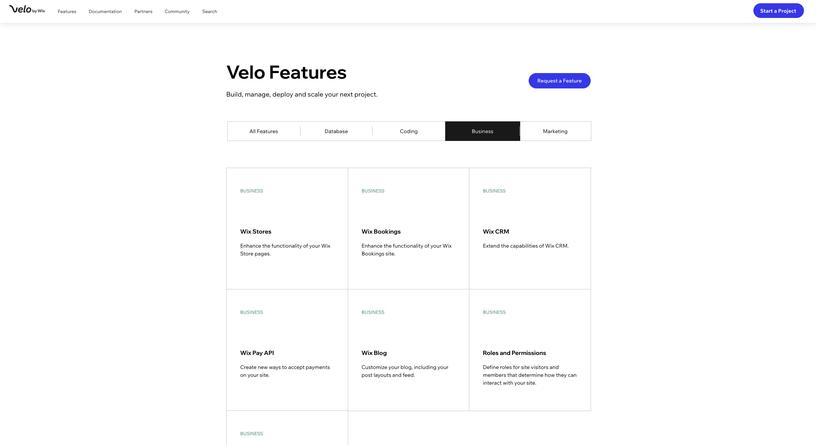 Task type: locate. For each thing, give the bounding box(es) containing it.
your inside enhance the functionality of your wix store pages.
[[309, 242, 320, 249]]

build,
[[226, 90, 243, 98]]

1 vertical spatial bookings
[[362, 250, 385, 257]]

business for crm
[[483, 188, 506, 194]]

1 of from the left
[[303, 242, 308, 249]]

start a project link
[[754, 3, 804, 18]]

wix
[[240, 228, 251, 235], [362, 228, 373, 235], [483, 228, 494, 235], [321, 242, 330, 249], [443, 242, 452, 249], [545, 242, 554, 249], [240, 349, 251, 357], [362, 349, 373, 357]]

site
[[521, 364, 530, 370]]

new
[[258, 364, 268, 370]]

including
[[414, 364, 437, 370]]

roles and permissions
[[483, 349, 546, 357]]

features inside button
[[257, 128, 278, 134]]

enhance inside enhance the functionality of your wix store pages.
[[240, 242, 261, 249]]

0 horizontal spatial functionality
[[272, 242, 302, 249]]

feed.
[[403, 372, 415, 378]]

interact
[[483, 380, 502, 386]]

business
[[240, 188, 263, 194], [362, 188, 385, 194], [483, 188, 506, 194], [240, 309, 263, 315], [362, 309, 385, 315], [483, 309, 506, 315], [240, 431, 263, 437]]

0 horizontal spatial the
[[262, 242, 271, 249]]

1 horizontal spatial functionality
[[393, 242, 424, 249]]

enhance the functionality of your wix store pages.
[[240, 242, 330, 257]]

2 vertical spatial site.
[[527, 380, 537, 386]]

they
[[556, 372, 567, 378]]

database button
[[300, 121, 373, 141]]

bookings
[[374, 228, 401, 235], [362, 250, 385, 257]]

2 functionality from the left
[[393, 242, 424, 249]]

of
[[303, 242, 308, 249], [425, 242, 430, 249], [539, 242, 544, 249]]

extend
[[483, 242, 500, 249]]

functionality inside enhance the functionality of your wix store pages.
[[272, 242, 302, 249]]

the
[[262, 242, 271, 249], [384, 242, 392, 249], [501, 242, 509, 249]]

with
[[503, 380, 513, 386]]

functionality
[[272, 242, 302, 249], [393, 242, 424, 249]]

and inside define roles for site visitors and members that determine how they can interact with your site.
[[550, 364, 559, 370]]

site. down new
[[260, 372, 270, 378]]

how
[[545, 372, 555, 378]]

0 vertical spatial site.
[[386, 250, 396, 257]]

a right start
[[774, 7, 777, 14]]

the up 'pages.'
[[262, 242, 271, 249]]

0 horizontal spatial a
[[559, 77, 562, 84]]

determine
[[519, 372, 544, 378]]

0 horizontal spatial site.
[[260, 372, 270, 378]]

features
[[58, 8, 76, 14], [269, 60, 347, 83], [257, 128, 278, 134]]

that
[[508, 372, 517, 378]]

business for blog
[[362, 309, 385, 315]]

1 horizontal spatial site.
[[386, 250, 396, 257]]

blog,
[[401, 364, 413, 370]]

members
[[483, 372, 506, 378]]

0 vertical spatial features
[[58, 8, 76, 14]]

velo
[[226, 60, 266, 83]]

enhance the functionality of your wix bookings site.
[[362, 242, 452, 257]]

coding button
[[372, 121, 446, 141]]

deploy
[[273, 90, 293, 98]]

0 vertical spatial a
[[774, 7, 777, 14]]

1 horizontal spatial enhance
[[362, 242, 383, 249]]

velo features
[[226, 60, 347, 83]]

and
[[295, 90, 306, 98], [500, 349, 511, 357], [550, 364, 559, 370], [393, 372, 402, 378]]

of for stores
[[303, 242, 308, 249]]

the inside enhance the functionality of your wix store pages.
[[262, 242, 271, 249]]

1 vertical spatial a
[[559, 77, 562, 84]]

partners
[[134, 8, 153, 14]]

1 vertical spatial site.
[[260, 372, 270, 378]]

define
[[483, 364, 499, 370]]

1 vertical spatial features
[[269, 60, 347, 83]]

accept
[[288, 364, 305, 370]]

wix inside enhance the functionality of your wix store pages.
[[321, 242, 330, 249]]

1 horizontal spatial a
[[774, 7, 777, 14]]

2 horizontal spatial of
[[539, 242, 544, 249]]

layouts
[[374, 372, 391, 378]]

search
[[202, 8, 217, 14]]

enhance down wix bookings
[[362, 242, 383, 249]]

1 horizontal spatial of
[[425, 242, 430, 249]]

1 horizontal spatial the
[[384, 242, 392, 249]]

bookings up enhance the functionality of your wix bookings site.
[[374, 228, 401, 235]]

2 horizontal spatial the
[[501, 242, 509, 249]]

api
[[264, 349, 274, 357]]

site.
[[386, 250, 396, 257], [260, 372, 270, 378], [527, 380, 537, 386]]

business
[[472, 128, 494, 134]]

2 of from the left
[[425, 242, 430, 249]]

wix bookings
[[362, 228, 401, 235]]

build, manage, deploy and scale your next project.
[[226, 90, 378, 98]]

a for request
[[559, 77, 562, 84]]

define roles for site visitors and members that determine how they can interact with your site.
[[483, 364, 577, 386]]

permissions
[[512, 349, 546, 357]]

site. down wix bookings
[[386, 250, 396, 257]]

and up how
[[550, 364, 559, 370]]

site. inside enhance the functionality of your wix bookings site.
[[386, 250, 396, 257]]

the for wix stores
[[262, 242, 271, 249]]

functionality inside enhance the functionality of your wix bookings site.
[[393, 242, 424, 249]]

2 enhance from the left
[[362, 242, 383, 249]]

the down wix bookings
[[384, 242, 392, 249]]

can
[[568, 372, 577, 378]]

request a feature link
[[529, 73, 591, 88]]

list
[[226, 168, 591, 445]]

of for bookings
[[425, 242, 430, 249]]

a
[[774, 7, 777, 14], [559, 77, 562, 84]]

post
[[362, 372, 373, 378]]

the right extend
[[501, 242, 509, 249]]

all features
[[250, 128, 278, 134]]

project.
[[355, 90, 378, 98]]

site. down "determine"
[[527, 380, 537, 386]]

enhance
[[240, 242, 261, 249], [362, 242, 383, 249]]

the for wix crm
[[501, 242, 509, 249]]

3 the from the left
[[501, 242, 509, 249]]

of inside enhance the functionality of your wix bookings site.
[[425, 242, 430, 249]]

your inside create new ways to accept payments on your site.
[[248, 372, 259, 378]]

search link
[[197, 3, 225, 20]]

business for and
[[483, 309, 506, 315]]

the inside enhance the functionality of your wix bookings site.
[[384, 242, 392, 249]]

3 of from the left
[[539, 242, 544, 249]]

your
[[325, 90, 339, 98], [309, 242, 320, 249], [431, 242, 442, 249], [389, 364, 400, 370], [438, 364, 449, 370], [248, 372, 259, 378], [515, 380, 526, 386]]

and left scale
[[295, 90, 306, 98]]

create
[[240, 364, 257, 370]]

0 horizontal spatial of
[[303, 242, 308, 249]]

wix blog
[[362, 349, 387, 357]]

and left the feed.
[[393, 372, 402, 378]]

features for all features
[[257, 128, 278, 134]]

bookings down wix bookings
[[362, 250, 385, 257]]

create new ways to accept payments on your site.
[[240, 364, 330, 378]]

list containing wix stores
[[226, 168, 591, 445]]

and inside 'customize your blog, including your post layouts and feed.'
[[393, 372, 402, 378]]

2 vertical spatial features
[[257, 128, 278, 134]]

payments
[[306, 364, 330, 370]]

functionality for wix stores
[[272, 242, 302, 249]]

enhance up store
[[240, 242, 261, 249]]

1 enhance from the left
[[240, 242, 261, 249]]

wix pay api
[[240, 349, 274, 357]]

a for start
[[774, 7, 777, 14]]

0 horizontal spatial enhance
[[240, 242, 261, 249]]

site. inside create new ways to accept payments on your site.
[[260, 372, 270, 378]]

a left feature at the top right of page
[[559, 77, 562, 84]]

of inside enhance the functionality of your wix store pages.
[[303, 242, 308, 249]]

2 horizontal spatial site.
[[527, 380, 537, 386]]

enhance inside enhance the functionality of your wix bookings site.
[[362, 242, 383, 249]]

the for wix bookings
[[384, 242, 392, 249]]

1 functionality from the left
[[272, 242, 302, 249]]

site. inside define roles for site visitors and members that determine how they can interact with your site.
[[527, 380, 537, 386]]

1 the from the left
[[262, 242, 271, 249]]

enhance for stores
[[240, 242, 261, 249]]

2 the from the left
[[384, 242, 392, 249]]



Task type: vqa. For each thing, say whether or not it's contained in the screenshot.
Wellness Blog's View popup button
no



Task type: describe. For each thing, give the bounding box(es) containing it.
all features button
[[227, 121, 300, 141]]

capabilities
[[510, 242, 538, 249]]

crm
[[495, 228, 509, 235]]

request
[[538, 77, 558, 84]]

blog
[[374, 349, 387, 357]]

start
[[761, 7, 773, 14]]

all
[[250, 128, 256, 134]]

stores
[[253, 228, 272, 235]]

wix crm
[[483, 228, 509, 235]]

coding
[[400, 128, 418, 134]]

customize
[[362, 364, 388, 370]]

to
[[282, 364, 287, 370]]

business button
[[445, 121, 520, 141]]

your inside define roles for site visitors and members that determine how they can interact with your site.
[[515, 380, 526, 386]]

pages.
[[255, 250, 271, 257]]

business for pay
[[240, 309, 263, 315]]

store
[[240, 250, 254, 257]]

and up roles
[[500, 349, 511, 357]]

of for crm
[[539, 242, 544, 249]]

extend the capabilities of wix crm.
[[483, 242, 569, 249]]

manage,
[[245, 90, 271, 98]]

bookings inside enhance the functionality of your wix bookings site.
[[362, 250, 385, 257]]

for
[[513, 364, 520, 370]]

pay
[[253, 349, 263, 357]]

on
[[240, 372, 247, 378]]

crm.
[[556, 242, 569, 249]]

next
[[340, 90, 353, 98]]

feature
[[563, 77, 582, 84]]

wix stores
[[240, 228, 272, 235]]

your inside enhance the functionality of your wix bookings site.
[[431, 242, 442, 249]]

scale
[[308, 90, 323, 98]]

ways
[[269, 364, 281, 370]]

visitors
[[531, 364, 549, 370]]

features for velo features
[[269, 60, 347, 83]]

database
[[325, 128, 348, 134]]

enhance for bookings
[[362, 242, 383, 249]]

functionality for wix bookings
[[393, 242, 424, 249]]

customize your blog, including your post layouts and feed.
[[362, 364, 449, 378]]

business for bookings
[[362, 188, 385, 194]]

start a project
[[761, 7, 797, 14]]

documentation
[[89, 8, 122, 14]]

wix inside enhance the functionality of your wix bookings site.
[[443, 242, 452, 249]]

marketing button
[[520, 121, 591, 141]]

0 vertical spatial bookings
[[374, 228, 401, 235]]

roles
[[500, 364, 512, 370]]

community
[[165, 8, 190, 14]]

business for stores
[[240, 188, 263, 194]]

project
[[779, 7, 797, 14]]

roles
[[483, 349, 499, 357]]

marketing
[[543, 128, 568, 134]]

request a feature
[[538, 77, 582, 84]]



